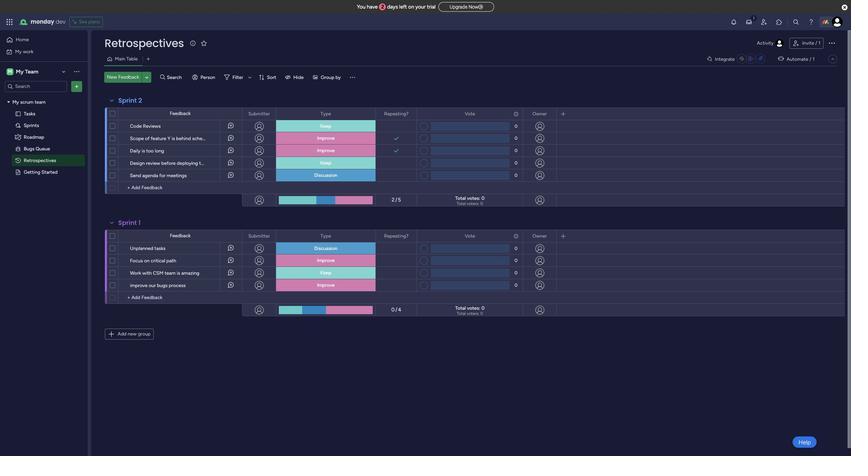 Task type: locate. For each thing, give the bounding box(es) containing it.
sprint inside sprint 1 field
[[118, 219, 137, 227]]

votes:
[[467, 196, 480, 202], [467, 306, 480, 312]]

0 vertical spatial repeating? field
[[382, 110, 410, 118]]

5
[[398, 197, 401, 203]]

2 / 5
[[392, 197, 401, 203]]

feedback inside 'button'
[[118, 74, 139, 80]]

help
[[798, 439, 811, 446]]

1 discussion from the top
[[314, 173, 337, 178]]

1 for automate / 1
[[813, 56, 815, 62]]

focus on critical path
[[130, 258, 176, 264]]

0 vertical spatial type
[[321, 111, 331, 117]]

/ right automate
[[810, 56, 811, 62]]

/ right invite
[[815, 40, 817, 46]]

1 vertical spatial type field
[[319, 233, 333, 240]]

4
[[398, 307, 401, 313]]

team
[[35, 99, 46, 105], [165, 271, 176, 276]]

team
[[25, 68, 38, 75]]

is right y
[[172, 136, 175, 142]]

2 vote field from the top
[[463, 233, 477, 240]]

2 vertical spatial 2
[[392, 197, 395, 203]]

2 vertical spatial my
[[12, 99, 19, 105]]

for
[[159, 173, 165, 179]]

activity
[[757, 40, 774, 46]]

2 type from the top
[[321, 233, 331, 239]]

sort
[[267, 74, 276, 80]]

1 vertical spatial repeating?
[[384, 233, 409, 239]]

is left much
[[211, 161, 215, 166]]

2 owner from the top
[[532, 233, 547, 239]]

0
[[515, 124, 518, 129], [515, 136, 518, 141], [515, 148, 518, 153], [515, 161, 518, 166], [515, 173, 518, 178], [481, 196, 485, 202], [480, 202, 483, 206], [515, 246, 518, 251], [515, 258, 518, 263], [515, 271, 518, 276], [515, 283, 518, 288], [481, 306, 485, 312], [391, 307, 395, 313], [480, 312, 483, 316]]

keep for work with csm team is amazing
[[320, 270, 331, 276]]

1 vertical spatial 1
[[813, 56, 815, 62]]

2 horizontal spatial 1
[[818, 40, 820, 46]]

0 vertical spatial voters:
[[467, 202, 479, 206]]

Type field
[[319, 110, 333, 118], [319, 233, 333, 240]]

tasks left much
[[199, 161, 210, 166]]

new
[[107, 74, 117, 80]]

1 vertical spatial feedback
[[170, 111, 191, 117]]

Sprint 1 field
[[117, 219, 142, 228]]

1
[[818, 40, 820, 46], [813, 56, 815, 62], [138, 219, 141, 227]]

sprint
[[118, 96, 137, 105], [118, 219, 137, 227]]

dapulse close image
[[842, 4, 848, 11]]

upgrade now link
[[438, 2, 494, 12]]

0 vertical spatial 2
[[381, 4, 384, 10]]

monday
[[31, 18, 54, 26]]

voters:
[[467, 202, 479, 206], [467, 312, 479, 316]]

before
[[161, 161, 176, 166]]

1 vertical spatial public board image
[[15, 169, 21, 176]]

1 vertical spatial my
[[16, 68, 24, 75]]

1 vertical spatial votes:
[[467, 306, 480, 312]]

team right the csm
[[165, 271, 176, 276]]

process
[[169, 283, 186, 289]]

on
[[408, 4, 414, 10], [144, 258, 150, 264]]

/ for automate
[[810, 56, 811, 62]]

0 vertical spatial team
[[35, 99, 46, 105]]

hide
[[293, 74, 304, 80]]

submitter
[[248, 111, 270, 117], [248, 233, 270, 239]]

critical
[[151, 258, 165, 264]]

2 public board image from the top
[[15, 169, 21, 176]]

1 submitter from the top
[[248, 111, 270, 117]]

feedback up path
[[170, 233, 191, 239]]

0 vertical spatial repeating?
[[384, 111, 409, 117]]

0 vertical spatial public board image
[[15, 111, 21, 117]]

bugs queue
[[24, 146, 50, 152]]

Repeating? field
[[382, 110, 410, 118], [382, 233, 410, 240]]

1 horizontal spatial on
[[408, 4, 414, 10]]

group by button
[[310, 72, 345, 83]]

0 vertical spatial owner
[[532, 111, 547, 117]]

my left work
[[15, 49, 22, 55]]

bugs
[[157, 283, 168, 289]]

0 horizontal spatial team
[[35, 99, 46, 105]]

sprint up the unplanned
[[118, 219, 137, 227]]

design review before deploying tasks is much better
[[130, 161, 243, 166]]

1 vertical spatial team
[[165, 271, 176, 276]]

0 horizontal spatial 1
[[138, 219, 141, 227]]

/ left 5
[[395, 197, 397, 203]]

better
[[229, 161, 243, 166]]

2 votes: from the top
[[467, 306, 480, 312]]

group
[[138, 331, 151, 337]]

keep for design review before deploying tasks is much better
[[320, 160, 331, 166]]

owner field right column information icon
[[531, 110, 549, 118]]

column information image
[[513, 234, 519, 239]]

1 horizontal spatial 1
[[813, 56, 815, 62]]

1 vote field from the top
[[463, 110, 477, 118]]

0 vertical spatial retrospectives
[[105, 35, 184, 51]]

my for my team
[[16, 68, 24, 75]]

0 vertical spatial feedback
[[118, 74, 139, 80]]

meetings
[[167, 173, 187, 179]]

1 vertical spatial submitter
[[248, 233, 270, 239]]

long
[[155, 148, 164, 154]]

retrospectives up add view image
[[105, 35, 184, 51]]

my scrum team
[[12, 99, 46, 105]]

0 vertical spatial keep
[[320, 123, 331, 129]]

public board image
[[15, 111, 21, 117], [15, 169, 21, 176]]

1 horizontal spatial tasks
[[199, 161, 210, 166]]

1 vertical spatial owner field
[[531, 233, 549, 240]]

1 type field from the top
[[319, 110, 333, 118]]

new
[[128, 331, 137, 337]]

your
[[415, 4, 426, 10]]

1 vertical spatial type
[[321, 233, 331, 239]]

2 sprint from the top
[[118, 219, 137, 227]]

1 vertical spatial 2
[[138, 96, 142, 105]]

owner
[[532, 111, 547, 117], [532, 233, 547, 239]]

1 owner from the top
[[532, 111, 547, 117]]

1 down invite / 1
[[813, 56, 815, 62]]

Vote field
[[463, 110, 477, 118], [463, 233, 477, 240]]

1 horizontal spatial 2
[[381, 4, 384, 10]]

0 vertical spatial submitter field
[[247, 110, 272, 118]]

/ inside button
[[815, 40, 817, 46]]

started
[[41, 169, 58, 175]]

public board image left getting
[[15, 169, 21, 176]]

0 horizontal spatial 2
[[138, 96, 142, 105]]

1 vertical spatial vote field
[[463, 233, 477, 240]]

you
[[357, 4, 366, 10]]

getting started
[[24, 169, 58, 175]]

3 keep from the top
[[320, 270, 331, 276]]

options image
[[73, 83, 80, 90]]

1 image
[[751, 14, 757, 22]]

sprint down new feedback 'button'
[[118, 96, 137, 105]]

add to favorites image
[[200, 40, 207, 47]]

1 horizontal spatial retrospectives
[[105, 35, 184, 51]]

1 up the unplanned
[[138, 219, 141, 227]]

2 horizontal spatial 2
[[392, 197, 395, 203]]

2 owner field from the top
[[531, 233, 549, 240]]

0 vertical spatial 1
[[818, 40, 820, 46]]

1 inside button
[[818, 40, 820, 46]]

my inside workspace selection element
[[16, 68, 24, 75]]

1 vertical spatial sprint
[[118, 219, 137, 227]]

0 vertical spatial vote
[[465, 111, 475, 117]]

search everything image
[[793, 19, 799, 25]]

sort button
[[256, 72, 280, 83]]

2 vertical spatial 1
[[138, 219, 141, 227]]

total votes: 0 total voters: 0
[[455, 196, 485, 206], [455, 306, 485, 316]]

days
[[387, 4, 398, 10]]

daily
[[130, 148, 140, 154]]

1 public board image from the top
[[15, 111, 21, 117]]

now
[[469, 4, 478, 10]]

getting
[[24, 169, 40, 175]]

design
[[130, 161, 145, 166]]

feedback up the behind
[[170, 111, 191, 117]]

main table
[[115, 56, 138, 62]]

1 inside field
[[138, 219, 141, 227]]

1 improve from the top
[[317, 135, 335, 141]]

my team
[[16, 68, 38, 75]]

our
[[149, 283, 156, 289]]

owner right column information icon
[[532, 111, 547, 117]]

column information image
[[513, 111, 519, 117]]

1 vertical spatial repeating? field
[[382, 233, 410, 240]]

2 keep from the top
[[320, 160, 331, 166]]

see plans button
[[70, 17, 103, 27]]

0 vertical spatial total votes: 0 total voters: 0
[[455, 196, 485, 206]]

improve
[[130, 283, 147, 289]]

0 vertical spatial discussion
[[314, 173, 337, 178]]

0 vertical spatial votes:
[[467, 196, 480, 202]]

feedback
[[118, 74, 139, 80], [170, 111, 191, 117], [170, 233, 191, 239]]

1 vertical spatial vote
[[465, 233, 475, 239]]

my work button
[[4, 46, 74, 57]]

monday dev
[[31, 18, 65, 26]]

1 vertical spatial on
[[144, 258, 150, 264]]

1 vertical spatial owner
[[532, 233, 547, 239]]

team right the scrum
[[35, 99, 46, 105]]

filter button
[[221, 72, 254, 83]]

0 vertical spatial my
[[15, 49, 22, 55]]

is
[[172, 136, 175, 142], [142, 148, 145, 154], [211, 161, 215, 166], [177, 271, 180, 276]]

0 horizontal spatial retrospectives
[[24, 158, 56, 164]]

2 left days
[[381, 4, 384, 10]]

owner right column information image
[[532, 233, 547, 239]]

0 / 4
[[391, 307, 401, 313]]

angle down image
[[145, 75, 148, 80]]

my for my work
[[15, 49, 22, 55]]

public board image left the tasks
[[15, 111, 21, 117]]

inbox image
[[745, 19, 752, 25]]

0 vertical spatial sprint
[[118, 96, 137, 105]]

deploying
[[177, 161, 198, 166]]

home button
[[4, 34, 74, 45]]

list box
[[0, 95, 88, 271]]

2 discussion from the top
[[314, 246, 337, 252]]

1 vertical spatial submitter field
[[247, 233, 272, 240]]

sprint inside sprint 2 field
[[118, 96, 137, 105]]

owner field right column information image
[[531, 233, 549, 240]]

Submitter field
[[247, 110, 272, 118], [247, 233, 272, 240]]

feedback right the new
[[118, 74, 139, 80]]

option
[[0, 96, 88, 97]]

maria williams image
[[832, 17, 843, 28]]

on right left
[[408, 4, 414, 10]]

retrospectives up getting started at the top of the page
[[24, 158, 56, 164]]

1 vertical spatial tasks
[[154, 246, 166, 252]]

2 vote from the top
[[465, 233, 475, 239]]

2
[[381, 4, 384, 10], [138, 96, 142, 105], [392, 197, 395, 203]]

1 vertical spatial total votes: 0 total voters: 0
[[455, 306, 485, 316]]

arrow down image
[[246, 73, 254, 81]]

1 right invite
[[818, 40, 820, 46]]

0 vertical spatial owner field
[[531, 110, 549, 118]]

1 vote from the top
[[465, 111, 475, 117]]

0 vertical spatial type field
[[319, 110, 333, 118]]

select product image
[[6, 19, 13, 25]]

scope
[[130, 136, 144, 142]]

0 vertical spatial submitter
[[248, 111, 270, 117]]

tasks up critical
[[154, 246, 166, 252]]

Search in workspace field
[[14, 83, 57, 90]]

vote field for column information icon
[[463, 110, 477, 118]]

2 vertical spatial keep
[[320, 270, 331, 276]]

/ for 2
[[395, 197, 397, 203]]

schedule
[[192, 136, 211, 142]]

my inside my work button
[[15, 49, 22, 55]]

2 left 5
[[392, 197, 395, 203]]

type
[[321, 111, 331, 117], [321, 233, 331, 239]]

2 repeating? field from the top
[[382, 233, 410, 240]]

my right 'workspace' icon
[[16, 68, 24, 75]]

2 up the code
[[138, 96, 142, 105]]

main table button
[[104, 54, 143, 65]]

/ for 0
[[395, 307, 397, 313]]

sprint for sprint 1
[[118, 219, 137, 227]]

Owner field
[[531, 110, 549, 118], [531, 233, 549, 240]]

Retrospectives field
[[103, 35, 186, 51]]

2 vertical spatial feedback
[[170, 233, 191, 239]]

total
[[455, 196, 466, 202], [457, 202, 466, 206], [455, 306, 466, 312], [457, 312, 466, 316]]

1 vertical spatial discussion
[[314, 246, 337, 252]]

0 vertical spatial vote field
[[463, 110, 477, 118]]

work
[[23, 49, 33, 55]]

/ left 4
[[395, 307, 397, 313]]

workspace image
[[7, 68, 13, 75]]

1 vertical spatial keep
[[320, 160, 331, 166]]

0 horizontal spatial on
[[144, 258, 150, 264]]

1 sprint from the top
[[118, 96, 137, 105]]

my right caret down image
[[12, 99, 19, 105]]

Sprint 2 field
[[117, 96, 144, 105]]

1 vertical spatial voters:
[[467, 312, 479, 316]]

on right the 'focus'
[[144, 258, 150, 264]]

add new group
[[118, 331, 151, 337]]

is left amazing
[[177, 271, 180, 276]]



Task type: describe. For each thing, give the bounding box(es) containing it.
2 submitter from the top
[[248, 233, 270, 239]]

my work
[[15, 49, 33, 55]]

see plans
[[79, 19, 100, 25]]

m
[[8, 69, 12, 74]]

vote for column information image vote field
[[465, 233, 475, 239]]

list box containing my scrum team
[[0, 95, 88, 271]]

work
[[130, 271, 141, 276]]

much
[[216, 161, 228, 166]]

reviews
[[143, 123, 161, 129]]

3 improve from the top
[[317, 258, 335, 264]]

workspace selection element
[[7, 68, 39, 76]]

you have 2 days left on your trial
[[357, 4, 436, 10]]

sprint 1
[[118, 219, 141, 227]]

work with csm team is amazing
[[130, 271, 199, 276]]

person
[[201, 74, 215, 80]]

filter
[[232, 74, 243, 80]]

apps image
[[776, 19, 783, 25]]

4 improve from the top
[[317, 283, 335, 288]]

1 repeating? from the top
[[384, 111, 409, 117]]

1 horizontal spatial team
[[165, 271, 176, 276]]

left
[[399, 4, 407, 10]]

sprints
[[24, 123, 39, 128]]

dapulse integrations image
[[707, 57, 712, 62]]

1 keep from the top
[[320, 123, 331, 129]]

invite
[[802, 40, 814, 46]]

2 repeating? from the top
[[384, 233, 409, 239]]

agenda
[[142, 173, 158, 179]]

+ Add Feedback text field
[[122, 294, 239, 302]]

add new group button
[[105, 329, 154, 340]]

1 owner field from the top
[[531, 110, 549, 118]]

send
[[130, 173, 141, 179]]

1 repeating? field from the top
[[382, 110, 410, 118]]

scope of feature y is behind schedule
[[130, 136, 211, 142]]

show board description image
[[189, 40, 197, 47]]

2 submitter field from the top
[[247, 233, 272, 240]]

+ Add Feedback text field
[[122, 184, 239, 192]]

home
[[16, 37, 29, 43]]

plans
[[88, 19, 100, 25]]

collapse board header image
[[830, 56, 836, 62]]

group
[[321, 74, 334, 80]]

add view image
[[147, 57, 150, 62]]

2 improve from the top
[[317, 148, 335, 154]]

Search field
[[165, 73, 186, 82]]

hide button
[[282, 72, 308, 83]]

code reviews
[[130, 123, 161, 129]]

daily is too long
[[130, 148, 164, 154]]

public board image for getting started
[[15, 169, 21, 176]]

invite / 1 button
[[789, 38, 824, 49]]

my for my scrum team
[[12, 99, 19, 105]]

queue
[[36, 146, 50, 152]]

unplanned
[[130, 246, 153, 252]]

autopilot image
[[778, 54, 784, 63]]

public board image for tasks
[[15, 111, 21, 117]]

feedback for 1
[[170, 233, 191, 239]]

main
[[115, 56, 125, 62]]

focus
[[130, 258, 143, 264]]

/ for invite
[[815, 40, 817, 46]]

by
[[336, 74, 341, 80]]

0 vertical spatial on
[[408, 4, 414, 10]]

have
[[367, 4, 378, 10]]

person button
[[190, 72, 219, 83]]

invite members image
[[761, 19, 767, 25]]

menu image
[[349, 74, 356, 81]]

amazing
[[181, 271, 199, 276]]

improve our bugs process
[[130, 283, 186, 289]]

vote field for column information image
[[463, 233, 477, 240]]

send agenda for meetings
[[130, 173, 187, 179]]

1 voters: from the top
[[467, 202, 479, 206]]

options image
[[828, 39, 836, 47]]

add
[[118, 331, 126, 337]]

workspace options image
[[73, 68, 80, 75]]

table
[[126, 56, 138, 62]]

automate
[[787, 56, 808, 62]]

2 type field from the top
[[319, 233, 333, 240]]

2 voters: from the top
[[467, 312, 479, 316]]

csm
[[153, 271, 163, 276]]

integrate
[[715, 56, 735, 62]]

1 total votes: 0 total voters: 0 from the top
[[455, 196, 485, 206]]

review
[[146, 161, 160, 166]]

too
[[146, 148, 154, 154]]

code
[[130, 123, 142, 129]]

bugs
[[24, 146, 34, 152]]

path
[[166, 258, 176, 264]]

see
[[79, 19, 87, 25]]

1 type from the top
[[321, 111, 331, 117]]

dev
[[56, 18, 65, 26]]

behind
[[176, 136, 191, 142]]

feedback for 2
[[170, 111, 191, 117]]

dapulse rightstroke image
[[478, 4, 483, 10]]

sprint 2
[[118, 96, 142, 105]]

2 total votes: 0 total voters: 0 from the top
[[455, 306, 485, 316]]

of
[[145, 136, 150, 142]]

notifications image
[[730, 19, 737, 25]]

new feedback
[[107, 74, 139, 80]]

caret down image
[[7, 100, 10, 105]]

invite / 1
[[802, 40, 820, 46]]

0 vertical spatial tasks
[[199, 161, 210, 166]]

trial
[[427, 4, 436, 10]]

vote for vote field for column information icon
[[465, 111, 475, 117]]

y
[[168, 136, 170, 142]]

sprint for sprint 2
[[118, 96, 137, 105]]

feature
[[151, 136, 166, 142]]

1 vertical spatial retrospectives
[[24, 158, 56, 164]]

1 votes: from the top
[[467, 196, 480, 202]]

1 for invite / 1
[[818, 40, 820, 46]]

upgrade
[[450, 4, 467, 10]]

activity button
[[754, 38, 787, 49]]

is left too
[[142, 148, 145, 154]]

2 inside field
[[138, 96, 142, 105]]

help button
[[793, 437, 817, 448]]

1 submitter field from the top
[[247, 110, 272, 118]]

v2 search image
[[160, 74, 165, 81]]

0 horizontal spatial tasks
[[154, 246, 166, 252]]

roadmap
[[24, 134, 44, 140]]

new feedback button
[[104, 72, 142, 83]]

unplanned tasks
[[130, 246, 166, 252]]

automate / 1
[[787, 56, 815, 62]]

upgrade now
[[450, 4, 478, 10]]

help image
[[808, 19, 815, 25]]



Task type: vqa. For each thing, say whether or not it's contained in the screenshot.
right Add to your account button
no



